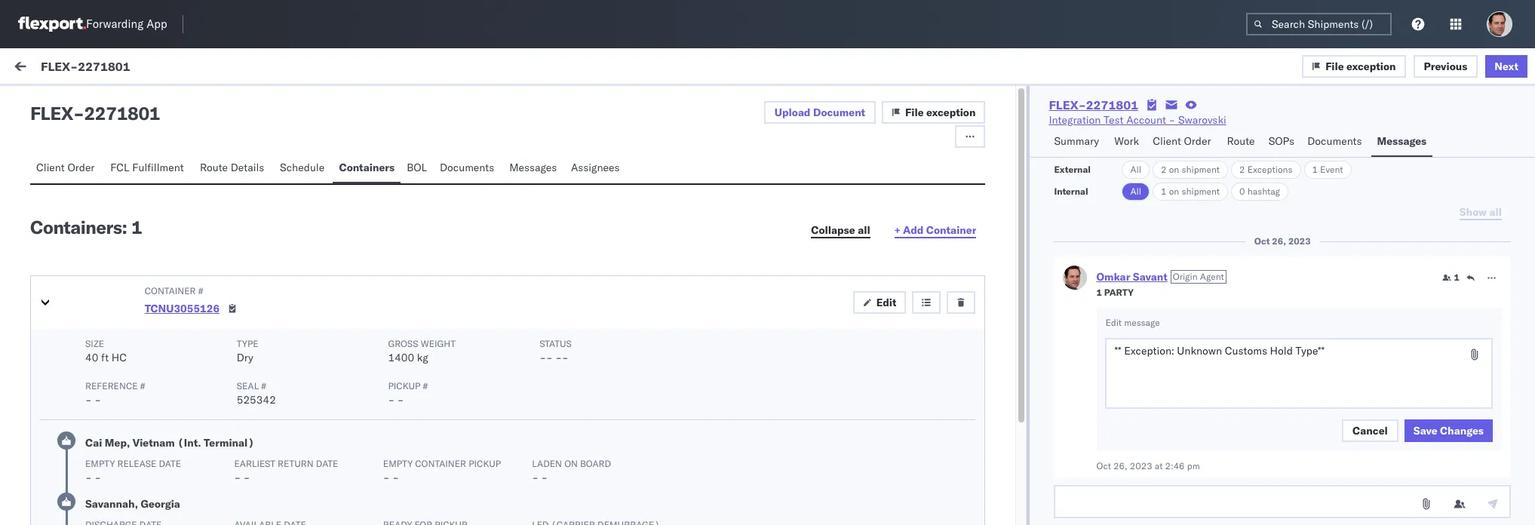 Task type: vqa. For each thing, say whether or not it's contained in the screenshot.


Task type: describe. For each thing, give the bounding box(es) containing it.
1 event
[[1313, 164, 1344, 175]]

pickup # - -
[[388, 380, 428, 407]]

# for pickup # - -
[[423, 380, 428, 392]]

omkar for i
[[73, 289, 105, 302]]

omkar savant button
[[1097, 270, 1168, 284]]

to
[[209, 314, 219, 328]]

cancel button
[[1342, 420, 1399, 442]]

client for client order button to the right
[[1153, 134, 1182, 148]]

26, for oct 26, 2023
[[1272, 235, 1287, 247]]

flex- up integration at the right top of the page
[[1049, 97, 1086, 112]]

collapse all button
[[802, 219, 880, 242]]

flex- right 2:46
[[1187, 461, 1219, 475]]

savant up party on the bottom
[[1133, 270, 1168, 284]]

great
[[88, 489, 112, 502]]

savant for messaging
[[108, 217, 140, 230]]

4:23
[[589, 159, 612, 172]]

edit message
[[1106, 317, 1160, 328]]

is
[[68, 489, 76, 502]]

2023 for oct 26, 2023 at 2:46 pm
[[1130, 460, 1153, 472]]

app
[[147, 17, 167, 31]]

0 vertical spatial your
[[262, 314, 283, 328]]

release
[[117, 458, 156, 469]]

oct for oct 26, 2023 at 2:46 pm
[[1097, 460, 1111, 472]]

date for earliest return date - -
[[316, 458, 338, 469]]

pdt for oct 26, 2023, 2:45 pm pdt
[[633, 461, 653, 475]]

oct for oct 26, 2023, 4:23 pm pdt
[[518, 159, 535, 172]]

external for external (3)
[[24, 96, 64, 109]]

1 party button
[[1097, 285, 1134, 299]]

gross weight 1400 kg
[[388, 338, 456, 364]]

2 resize handle column header from the left
[[828, 126, 846, 525]]

documents for the leftmost documents button
[[440, 161, 494, 174]]

1 horizontal spatial a
[[95, 314, 101, 328]]

assignees button
[[565, 154, 629, 183]]

savant for i
[[108, 289, 140, 302]]

devan
[[163, 459, 195, 473]]

2:46
[[1165, 460, 1185, 472]]

cai
[[85, 436, 102, 450]]

savannah, georgia
[[85, 497, 180, 511]]

return
[[278, 458, 314, 469]]

whatever floats your boat!
[[45, 386, 171, 400]]

morale!
[[286, 314, 322, 328]]

edit for edit message
[[1106, 317, 1122, 328]]

0 horizontal spatial messages
[[510, 161, 557, 174]]

message button
[[178, 48, 254, 89]]

oct 26, 2023 at 2:46 pm
[[1097, 460, 1200, 472]]

0 horizontal spatial your
[[123, 386, 144, 400]]

1 vertical spatial flex-2271801
[[1049, 97, 1139, 112]]

containers
[[339, 161, 395, 174]]

omkar up 1 party button
[[1097, 270, 1131, 284]]

0 vertical spatial messages
[[1377, 134, 1427, 148]]

containers button
[[333, 154, 401, 183]]

2 exceptions
[[1240, 164, 1293, 175]]

0 horizontal spatial file
[[906, 106, 924, 119]]

boat!
[[147, 386, 171, 400]]

flex-2271801 link
[[1049, 97, 1139, 112]]

1 resize handle column header from the left
[[493, 126, 511, 525]]

external (3)
[[24, 96, 86, 109]]

# for seal # 525342
[[261, 380, 266, 392]]

this
[[45, 489, 66, 502]]

container
[[415, 458, 466, 469]]

weight
[[421, 338, 456, 349]]

omkar savant for whatever
[[73, 361, 140, 374]]

0 horizontal spatial exception
[[927, 106, 976, 119]]

1 for party
[[1097, 287, 1102, 298]]

earliest return date - -
[[234, 458, 338, 484]]

this is a great deal and with this
[[45, 489, 200, 502]]

edit button
[[853, 291, 907, 314]]

forwarding app link
[[18, 17, 167, 32]]

0 horizontal spatial container
[[145, 285, 196, 297]]

fcl fulfillment
[[110, 161, 184, 174]]

edit for edit
[[877, 296, 897, 309]]

2 on shipment
[[1161, 164, 1220, 175]]

container inside button
[[927, 223, 977, 237]]

internal for internal (0)
[[101, 96, 138, 109]]

pickup
[[388, 380, 421, 392]]

flex- right my in the top left of the page
[[41, 58, 78, 74]]

1 horizontal spatial messages button
[[1371, 128, 1433, 157]]

type
[[237, 338, 259, 349]]

changes
[[1441, 424, 1484, 438]]

all button for 1
[[1122, 183, 1150, 201]]

messaging test.
[[79, 242, 154, 255]]

import work
[[113, 62, 172, 75]]

bol
[[407, 161, 427, 174]]

Search Shipments (/) text field
[[1247, 13, 1392, 35]]

empty container pickup - -
[[383, 458, 501, 484]]

1 horizontal spatial work
[[1115, 134, 1139, 148]]

flex - 2271801
[[30, 102, 160, 125]]

client order for the left client order button
[[36, 161, 95, 174]]

sops
[[1269, 134, 1295, 148]]

5 omkar savant from the top
[[73, 434, 140, 447]]

this
[[182, 489, 200, 502]]

2 for 2 on shipment
[[1161, 164, 1167, 175]]

26, for oct 26, 2023, 2:45 pm pdt
[[538, 461, 554, 475]]

1854269
[[1219, 303, 1265, 317]]

omkar savant for i
[[73, 289, 140, 302]]

route button
[[1221, 128, 1263, 157]]

savant for comment
[[108, 145, 140, 158]]

458574 for oct 26, 2023, 2:45 pm pdt
[[1219, 461, 1258, 475]]

external for external
[[1054, 164, 1091, 175]]

save
[[1414, 424, 1438, 438]]

save changes
[[1414, 424, 1484, 438]]

2 flex- 458574 from the top
[[1187, 231, 1258, 244]]

terminal)
[[204, 436, 254, 450]]

flex- 458574 for oct 26, 2023, 2:45 pm pdt
[[1187, 461, 1258, 475]]

at
[[1155, 460, 1163, 472]]

board
[[580, 458, 611, 469]]

(0)
[[141, 96, 161, 109]]

related
[[1188, 131, 1219, 142]]

+ add container button
[[886, 219, 986, 242]]

hashtag
[[1248, 186, 1281, 197]]

category
[[853, 131, 890, 142]]

internal (0) button
[[95, 89, 169, 118]]

work for related
[[1222, 131, 1242, 142]]

empty for empty release date - -
[[85, 458, 115, 469]]

oct for oct 26, 2023
[[1255, 235, 1270, 247]]

exception:
[[48, 459, 101, 473]]

oct 26, 2023, 4:23 pm pdt
[[518, 159, 653, 172]]

on for 2 on shipment
[[1169, 164, 1180, 175]]

status -- --
[[540, 338, 572, 364]]

mep,
[[105, 436, 130, 450]]

2023, for 2:45
[[557, 461, 586, 475]]

related work item/shipment
[[1188, 131, 1306, 142]]

upload document button
[[764, 101, 876, 124]]

client for the left client order button
[[36, 161, 65, 174]]

with
[[159, 489, 179, 502]]

1 for event
[[1313, 164, 1318, 175]]

date for empty release date - -
[[159, 458, 181, 469]]

omkar for comment
[[73, 145, 105, 158]]

account
[[1127, 113, 1167, 127]]

internal (0)
[[101, 96, 161, 109]]

26, for oct 26, 2023 at 2:46 pm
[[1114, 460, 1128, 472]]

1 for on
[[1161, 186, 1167, 197]]

dry
[[237, 351, 253, 364]]

exceptions
[[1248, 164, 1293, 175]]

order for the left client order button
[[67, 161, 95, 174]]

collapse all
[[811, 223, 871, 237]]

test
[[1104, 113, 1124, 127]]

summary button
[[1048, 128, 1109, 157]]

route details
[[200, 161, 264, 174]]

on for laden on board - -
[[565, 458, 578, 469]]

0 horizontal spatial documents button
[[434, 154, 503, 183]]

warehouse
[[104, 459, 160, 473]]

vietnam
[[133, 436, 175, 450]]

pm for 4:23
[[615, 159, 631, 172]]



Task type: locate. For each thing, give the bounding box(es) containing it.
and
[[138, 489, 156, 502]]

a
[[95, 314, 101, 328], [79, 489, 85, 502]]

flex- up "agent" on the right of page
[[1187, 231, 1219, 244]]

1 vertical spatial route
[[200, 161, 228, 174]]

1 button
[[1443, 272, 1460, 284]]

on up 1 on shipment
[[1169, 164, 1180, 175]]

1 horizontal spatial route
[[1227, 134, 1255, 148]]

savant up the commendation
[[108, 289, 140, 302]]

0 vertical spatial documents
[[1308, 134, 1362, 148]]

summary
[[1054, 134, 1099, 148]]

flex-2271801 up integration at the right top of the page
[[1049, 97, 1139, 112]]

laden on board - -
[[532, 458, 611, 484]]

documents up event
[[1308, 134, 1362, 148]]

1 vertical spatial pdt
[[633, 461, 653, 475]]

26, down "hashtag"
[[1272, 235, 1287, 247]]

1 horizontal spatial client order button
[[1147, 128, 1221, 157]]

flex- 458574
[[1187, 159, 1258, 172], [1187, 231, 1258, 244], [1187, 461, 1258, 475]]

1 vertical spatial order
[[67, 161, 95, 174]]

work right import
[[147, 62, 172, 75]]

omkar savant up messaging
[[73, 217, 140, 230]]

collapse
[[811, 223, 855, 237]]

empty inside empty container pickup - -
[[383, 458, 413, 469]]

work up external (3)
[[43, 58, 82, 79]]

empty left container
[[383, 458, 413, 469]]

pdt right '4:23'
[[633, 159, 653, 172]]

0 vertical spatial file exception
[[1326, 59, 1396, 73]]

fcl fulfillment button
[[104, 154, 194, 183]]

1 date from the left
[[159, 458, 181, 469]]

0
[[1240, 186, 1245, 197]]

all
[[858, 223, 871, 237]]

26, left at
[[1114, 460, 1128, 472]]

internal left (0)
[[101, 96, 138, 109]]

2 2023, from the top
[[557, 461, 586, 475]]

2023, left '4:23'
[[557, 159, 586, 172]]

0 vertical spatial order
[[1184, 134, 1212, 148]]

savant up exception: warehouse devan
[[108, 434, 140, 447]]

1 vertical spatial client order
[[36, 161, 95, 174]]

container right add
[[927, 223, 977, 237]]

resize handle column header right message
[[1162, 126, 1180, 525]]

0 horizontal spatial a
[[79, 489, 85, 502]]

savant up messaging test.
[[108, 217, 140, 230]]

document
[[813, 106, 866, 119]]

1 horizontal spatial work
[[1222, 131, 1242, 142]]

route up 2 exceptions
[[1227, 134, 1255, 148]]

shipment up 1 on shipment
[[1182, 164, 1220, 175]]

2271801 down "forwarding"
[[78, 58, 130, 74]]

2 2 from the left
[[1240, 164, 1245, 175]]

1 vertical spatial messages
[[510, 161, 557, 174]]

3 resize handle column header from the left
[[1162, 126, 1180, 525]]

messaging
[[79, 242, 129, 255]]

client order for client order button to the right
[[1153, 134, 1212, 148]]

container #
[[145, 285, 203, 297]]

all for 2
[[1131, 164, 1142, 175]]

1 vertical spatial container
[[145, 285, 196, 297]]

0 vertical spatial exception
[[1347, 59, 1396, 73]]

your
[[262, 314, 283, 328], [123, 386, 144, 400]]

omkar savant up exception: warehouse devan
[[73, 434, 140, 447]]

26, for oct 26, 2023, 4:23 pm pdt
[[538, 159, 554, 172]]

1 horizontal spatial empty
[[383, 458, 413, 469]]

0 vertical spatial edit
[[877, 296, 897, 309]]

work right related
[[1222, 131, 1242, 142]]

edit left message
[[1106, 317, 1122, 328]]

route left "details"
[[200, 161, 228, 174]]

1 2 from the left
[[1161, 164, 1167, 175]]

1 horizontal spatial 2023
[[1289, 235, 1311, 247]]

all button for 2
[[1122, 161, 1150, 179]]

route details button
[[194, 154, 274, 183]]

0 horizontal spatial edit
[[877, 296, 897, 309]]

i
[[45, 314, 48, 328]]

omkar savant for messaging
[[73, 217, 140, 230]]

pm right 2:45
[[615, 461, 631, 475]]

next
[[1495, 59, 1519, 73]]

save changes button
[[1405, 420, 1493, 442]]

0 horizontal spatial external
[[24, 96, 64, 109]]

date inside empty release date - -
[[159, 458, 181, 469]]

1 vertical spatial your
[[123, 386, 144, 400]]

laden
[[532, 458, 562, 469]]

omkar
[[73, 145, 105, 158], [73, 217, 105, 230], [1097, 270, 1131, 284], [73, 289, 105, 302], [73, 361, 105, 374], [73, 434, 105, 447]]

** Exception: Unknown Customs Hold Type** text field
[[1106, 338, 1493, 409]]

1 inside button
[[1454, 272, 1460, 283]]

on for 1 on shipment
[[1169, 186, 1180, 197]]

0 vertical spatial pdt
[[633, 159, 653, 172]]

#
[[198, 285, 203, 297], [140, 380, 145, 392], [261, 380, 266, 392], [423, 380, 428, 392]]

tcnu3055126
[[145, 302, 220, 315]]

# right pickup
[[423, 380, 428, 392]]

message
[[1124, 317, 1160, 328]]

import
[[113, 62, 145, 75]]

1 on shipment
[[1161, 186, 1220, 197]]

2 vertical spatial 458574
[[1219, 461, 1258, 475]]

3 458574 from the top
[[1219, 461, 1258, 475]]

0 horizontal spatial 2023
[[1130, 460, 1153, 472]]

0 vertical spatial file
[[1326, 59, 1344, 73]]

1 shipment from the top
[[1182, 164, 1220, 175]]

waka!
[[203, 386, 233, 400]]

1 vertical spatial flex- 458574
[[1187, 231, 1258, 244]]

1 horizontal spatial messages
[[1377, 134, 1427, 148]]

1 vertical spatial file
[[906, 106, 924, 119]]

2 date from the left
[[316, 458, 338, 469]]

0 horizontal spatial work
[[147, 62, 172, 75]]

1 vertical spatial work
[[1222, 131, 1242, 142]]

0 horizontal spatial work
[[43, 58, 82, 79]]

2 pdt from the top
[[633, 461, 653, 475]]

0 vertical spatial all button
[[1122, 161, 1150, 179]]

on down 2 on shipment
[[1169, 186, 1180, 197]]

1 458574 from the top
[[1219, 159, 1258, 172]]

458574 right pm
[[1219, 461, 1258, 475]]

omkar savant for comment
[[73, 145, 140, 158]]

3 flex- 458574 from the top
[[1187, 461, 1258, 475]]

1 horizontal spatial file exception
[[1326, 59, 1396, 73]]

# inside pickup # - -
[[423, 380, 428, 392]]

shipment
[[1182, 164, 1220, 175], [1182, 186, 1220, 197]]

1 flex- 458574 from the top
[[1187, 159, 1258, 172]]

on right laden in the left of the page
[[565, 458, 578, 469]]

1 vertical spatial pm
[[615, 461, 631, 475]]

2 458574 from the top
[[1219, 231, 1258, 244]]

route inside route details "button"
[[200, 161, 228, 174]]

2 vertical spatial on
[[565, 458, 578, 469]]

pdt right 2:45
[[633, 461, 653, 475]]

omkar up comment
[[73, 145, 105, 158]]

internal inside button
[[101, 96, 138, 109]]

oct left at
[[1097, 460, 1111, 472]]

oct 26, 2023
[[1255, 235, 1311, 247]]

oct right pickup
[[518, 461, 535, 475]]

0 vertical spatial 2023,
[[557, 159, 586, 172]]

hc
[[111, 351, 127, 364]]

# inside the seal # 525342
[[261, 380, 266, 392]]

458574 down 0
[[1219, 231, 1258, 244]]

1 horizontal spatial external
[[1054, 164, 1091, 175]]

omkar savant up 'fcl'
[[73, 145, 140, 158]]

size
[[85, 338, 104, 349]]

order left 'fcl'
[[67, 161, 95, 174]]

0 vertical spatial internal
[[101, 96, 138, 109]]

edit down the +
[[877, 296, 897, 309]]

1 vertical spatial all
[[1131, 186, 1142, 197]]

1 vertical spatial exception
[[927, 106, 976, 119]]

# for reference # - -
[[140, 380, 145, 392]]

empty inside empty release date - -
[[85, 458, 115, 469]]

1 vertical spatial client
[[36, 161, 65, 174]]

resize handle column header left the status
[[493, 126, 511, 525]]

work down integration test account - swarovski
[[1115, 134, 1139, 148]]

cai mep, vietnam (int. terminal)
[[85, 436, 254, 450]]

containers:
[[30, 216, 127, 238]]

date down "cai mep, vietnam (int. terminal)"
[[159, 458, 181, 469]]

size 40 ft hc
[[85, 338, 127, 364]]

date right return
[[316, 458, 338, 469]]

0 horizontal spatial messages button
[[503, 154, 565, 183]]

1 vertical spatial 458574
[[1219, 231, 1258, 244]]

0 vertical spatial client order
[[1153, 134, 1212, 148]]

client order left 'fcl'
[[36, 161, 95, 174]]

order for client order button to the right
[[1184, 134, 1212, 148]]

route inside route button
[[1227, 134, 1255, 148]]

0 horizontal spatial client
[[36, 161, 65, 174]]

order down swarovski at the top right of the page
[[1184, 134, 1212, 148]]

458574 down route button on the top
[[1219, 159, 1258, 172]]

on inside laden on board - -
[[565, 458, 578, 469]]

2271801 up test at the top of page
[[1086, 97, 1139, 112]]

1 horizontal spatial documents button
[[1302, 128, 1371, 157]]

0 horizontal spatial date
[[159, 458, 181, 469]]

(3)
[[67, 96, 86, 109]]

0 horizontal spatial flex-2271801
[[41, 58, 130, 74]]

0 vertical spatial 458574
[[1219, 159, 1258, 172]]

empty down cai at the bottom of page
[[85, 458, 115, 469]]

0 vertical spatial shipment
[[1182, 164, 1220, 175]]

omkar savant origin agent
[[1097, 270, 1225, 284]]

0 vertical spatial all
[[1131, 164, 1142, 175]]

1
[[1313, 164, 1318, 175], [1161, 186, 1167, 197], [131, 216, 142, 238], [1454, 272, 1460, 283], [1097, 287, 1102, 298]]

flexport. image
[[18, 17, 86, 32]]

0 horizontal spatial route
[[200, 161, 228, 174]]

flex- 1854269
[[1187, 303, 1265, 317]]

26,
[[538, 159, 554, 172], [1272, 235, 1287, 247], [1114, 460, 1128, 472], [538, 461, 554, 475]]

i am filing a commendation report to improve your morale!
[[45, 314, 322, 328]]

1 vertical spatial documents
[[440, 161, 494, 174]]

0 horizontal spatial empty
[[85, 458, 115, 469]]

external inside button
[[24, 96, 64, 109]]

event
[[1321, 164, 1344, 175]]

flex- 458574 down route button on the top
[[1187, 159, 1258, 172]]

0 vertical spatial external
[[24, 96, 64, 109]]

date inside earliest return date - -
[[316, 458, 338, 469]]

file down search shipments (/) text field
[[1326, 59, 1344, 73]]

omkar up filing
[[73, 289, 105, 302]]

None text field
[[1054, 485, 1511, 518]]

seal # 525342
[[237, 380, 276, 407]]

1 vertical spatial 2023,
[[557, 461, 586, 475]]

all button
[[1122, 161, 1150, 179], [1122, 183, 1150, 201]]

empty for empty container pickup - -
[[383, 458, 413, 469]]

flex- down "agent" on the right of page
[[1187, 303, 1219, 317]]

# left boat!
[[140, 380, 145, 392]]

1 2023, from the top
[[557, 159, 586, 172]]

all for 1
[[1131, 186, 1142, 197]]

omkar down size
[[73, 361, 105, 374]]

oct left assignees
[[518, 159, 535, 172]]

1 omkar savant from the top
[[73, 145, 140, 158]]

omkar savant up filing
[[73, 289, 140, 302]]

1 inside button
[[1097, 287, 1102, 298]]

1 horizontal spatial date
[[316, 458, 338, 469]]

0 vertical spatial route
[[1227, 134, 1255, 148]]

client down account
[[1153, 134, 1182, 148]]

0 vertical spatial flex-2271801
[[41, 58, 130, 74]]

pm
[[615, 159, 631, 172], [615, 461, 631, 475]]

shipment for 2 on shipment
[[1182, 164, 1220, 175]]

order
[[1184, 134, 1212, 148], [67, 161, 95, 174]]

# inside reference # - -
[[140, 380, 145, 392]]

0 hashtag
[[1240, 186, 1281, 197]]

1 all from the top
[[1131, 164, 1142, 175]]

omkar for whatever
[[73, 361, 105, 374]]

floats
[[93, 386, 120, 400]]

# up the 525342
[[261, 380, 266, 392]]

2023 for oct 26, 2023
[[1289, 235, 1311, 247]]

1 horizontal spatial container
[[927, 223, 977, 237]]

omkar savant up reference
[[73, 361, 140, 374]]

resize handle column header right 1 button
[[1497, 126, 1515, 525]]

flex-2271801 up the (3)
[[41, 58, 130, 74]]

# up 'tcnu3055126'
[[198, 285, 203, 297]]

a right filing
[[95, 314, 101, 328]]

0 horizontal spatial client order button
[[30, 154, 104, 183]]

flex- 458574 for oct 26, 2023, 4:23 pm pdt
[[1187, 159, 1258, 172]]

1 vertical spatial file exception
[[906, 106, 976, 119]]

1 vertical spatial internal
[[1054, 186, 1089, 197]]

2 up 1 on shipment
[[1161, 164, 1167, 175]]

2 shipment from the top
[[1182, 186, 1220, 197]]

3 omkar savant from the top
[[73, 289, 140, 302]]

flex- 458574 right 2:46
[[1187, 461, 1258, 475]]

client order
[[1153, 134, 1212, 148], [36, 161, 95, 174]]

0 horizontal spatial file exception
[[906, 106, 976, 119]]

documents for the rightmost documents button
[[1308, 134, 1362, 148]]

omkar for messaging
[[73, 217, 105, 230]]

1 horizontal spatial 2
[[1240, 164, 1245, 175]]

container up 'tcnu3055126'
[[145, 285, 196, 297]]

oct for oct 26, 2023, 2:45 pm pdt
[[518, 461, 535, 475]]

1 horizontal spatial client
[[1153, 134, 1182, 148]]

work
[[43, 58, 82, 79], [1222, 131, 1242, 142]]

1 vertical spatial all button
[[1122, 183, 1150, 201]]

0 vertical spatial work
[[43, 58, 82, 79]]

2023, for 4:23
[[557, 159, 586, 172]]

2 vertical spatial flex- 458574
[[1187, 461, 1258, 475]]

documents
[[1308, 134, 1362, 148], [440, 161, 494, 174]]

ft
[[101, 351, 109, 364]]

1 all button from the top
[[1122, 161, 1150, 179]]

work for my
[[43, 58, 82, 79]]

1 horizontal spatial order
[[1184, 134, 1212, 148]]

client down flex
[[36, 161, 65, 174]]

client order down swarovski at the top right of the page
[[1153, 134, 1212, 148]]

1 horizontal spatial client order
[[1153, 134, 1212, 148]]

1 horizontal spatial internal
[[1054, 186, 1089, 197]]

flex- 458574 up "agent" on the right of page
[[1187, 231, 1258, 244]]

2023, left 2:45
[[557, 461, 586, 475]]

+
[[895, 223, 901, 237]]

documents button up event
[[1302, 128, 1371, 157]]

1 empty from the left
[[85, 458, 115, 469]]

client order button left 'fcl'
[[30, 154, 104, 183]]

savant up 'fcl'
[[108, 145, 140, 158]]

client order button up 2 on shipment
[[1147, 128, 1221, 157]]

route for route
[[1227, 134, 1255, 148]]

exception
[[1347, 59, 1396, 73], [927, 106, 976, 119]]

your left boat!
[[123, 386, 144, 400]]

import work button
[[107, 48, 178, 89]]

improve
[[222, 314, 260, 328]]

458574 for oct 26, 2023, 4:23 pm pdt
[[1219, 159, 1258, 172]]

pm right '4:23'
[[615, 159, 631, 172]]

resize handle column header left edit button
[[828, 126, 846, 525]]

2 empty from the left
[[383, 458, 413, 469]]

26, left assignees
[[538, 159, 554, 172]]

file
[[1326, 59, 1344, 73], [906, 106, 924, 119]]

a right is
[[79, 489, 85, 502]]

40
[[85, 351, 98, 364]]

26, left board on the left bottom of page
[[538, 461, 554, 475]]

# for container #
[[198, 285, 203, 297]]

1 vertical spatial work
[[1115, 134, 1139, 148]]

shipment for 1 on shipment
[[1182, 186, 1220, 197]]

external down summary button on the top
[[1054, 164, 1091, 175]]

all
[[1131, 164, 1142, 175], [1131, 186, 1142, 197]]

resize handle column header
[[493, 126, 511, 525], [828, 126, 846, 525], [1162, 126, 1180, 525], [1497, 126, 1515, 525]]

flex- up 1 on shipment
[[1187, 159, 1219, 172]]

0 horizontal spatial 2
[[1161, 164, 1167, 175]]

1 pm from the top
[[615, 159, 631, 172]]

(int.
[[177, 436, 201, 450]]

525342
[[237, 393, 276, 407]]

0 vertical spatial work
[[147, 62, 172, 75]]

internal for internal
[[1054, 186, 1089, 197]]

pm for 2:45
[[615, 461, 631, 475]]

agent
[[1200, 271, 1225, 282]]

internal down summary button on the top
[[1054, 186, 1089, 197]]

1 vertical spatial 2023
[[1130, 460, 1153, 472]]

pdt for oct 26, 2023, 4:23 pm pdt
[[633, 159, 653, 172]]

1 vertical spatial external
[[1054, 164, 1091, 175]]

1 horizontal spatial exception
[[1347, 59, 1396, 73]]

forwarding app
[[86, 17, 167, 31]]

1 horizontal spatial documents
[[1308, 134, 1362, 148]]

1 vertical spatial edit
[[1106, 317, 1122, 328]]

0 horizontal spatial documents
[[440, 161, 494, 174]]

pm
[[1187, 460, 1200, 472]]

2 up 0
[[1240, 164, 1245, 175]]

savant for whatever
[[108, 361, 140, 374]]

2:45
[[589, 461, 612, 475]]

4 resize handle column header from the left
[[1497, 126, 1515, 525]]

am
[[51, 314, 66, 328]]

0 horizontal spatial client order
[[36, 161, 95, 174]]

edit inside button
[[877, 296, 897, 309]]

2 omkar savant from the top
[[73, 217, 140, 230]]

2 pm from the top
[[615, 461, 631, 475]]

4 omkar savant from the top
[[73, 361, 140, 374]]

route for route details
[[200, 161, 228, 174]]

oct 26, 2023, 2:45 pm pdt
[[518, 461, 653, 475]]

2 all button from the top
[[1122, 183, 1150, 201]]

1 horizontal spatial file
[[1326, 59, 1344, 73]]

work
[[147, 62, 172, 75], [1115, 134, 1139, 148]]

0 vertical spatial pm
[[615, 159, 631, 172]]

+ add container
[[895, 223, 977, 237]]

oct down "hashtag"
[[1255, 235, 1270, 247]]

1 horizontal spatial flex-2271801
[[1049, 97, 1139, 112]]

1 vertical spatial on
[[1169, 186, 1180, 197]]

type dry
[[237, 338, 259, 364]]

documents right bol button
[[440, 161, 494, 174]]

file right document
[[906, 106, 924, 119]]

2 all from the top
[[1131, 186, 1142, 197]]

oct
[[518, 159, 535, 172], [1255, 235, 1270, 247], [1097, 460, 1111, 472], [518, 461, 535, 475]]

message
[[184, 62, 229, 75]]

omkar up 'exception:'
[[73, 434, 105, 447]]

external left the (3)
[[24, 96, 64, 109]]

route
[[1227, 134, 1255, 148], [200, 161, 228, 174]]

1 horizontal spatial edit
[[1106, 317, 1122, 328]]

savant up reference
[[108, 361, 140, 374]]

omkar up messaging
[[73, 217, 105, 230]]

0 vertical spatial client
[[1153, 134, 1182, 148]]

documents button right bol
[[434, 154, 503, 183]]

0 vertical spatial a
[[95, 314, 101, 328]]

0 horizontal spatial internal
[[101, 96, 138, 109]]

upload
[[775, 106, 811, 119]]

party
[[1105, 287, 1134, 298]]

external
[[24, 96, 64, 109], [1054, 164, 1091, 175]]

schedule button
[[274, 154, 333, 183]]

0 vertical spatial 2023
[[1289, 235, 1311, 247]]

savannah,
[[85, 497, 138, 511]]

swarovski
[[1179, 113, 1227, 127]]

2 for 2 exceptions
[[1240, 164, 1245, 175]]

1 pdt from the top
[[633, 159, 653, 172]]

1 vertical spatial a
[[79, 489, 85, 502]]

2271801 down import
[[84, 102, 160, 125]]

flex-
[[41, 58, 78, 74], [1049, 97, 1086, 112], [1187, 159, 1219, 172], [1187, 231, 1219, 244], [1187, 303, 1219, 317], [1187, 461, 1219, 475]]

your left the morale!
[[262, 314, 283, 328]]

schedule
[[280, 161, 325, 174]]

shipment down 2 on shipment
[[1182, 186, 1220, 197]]



